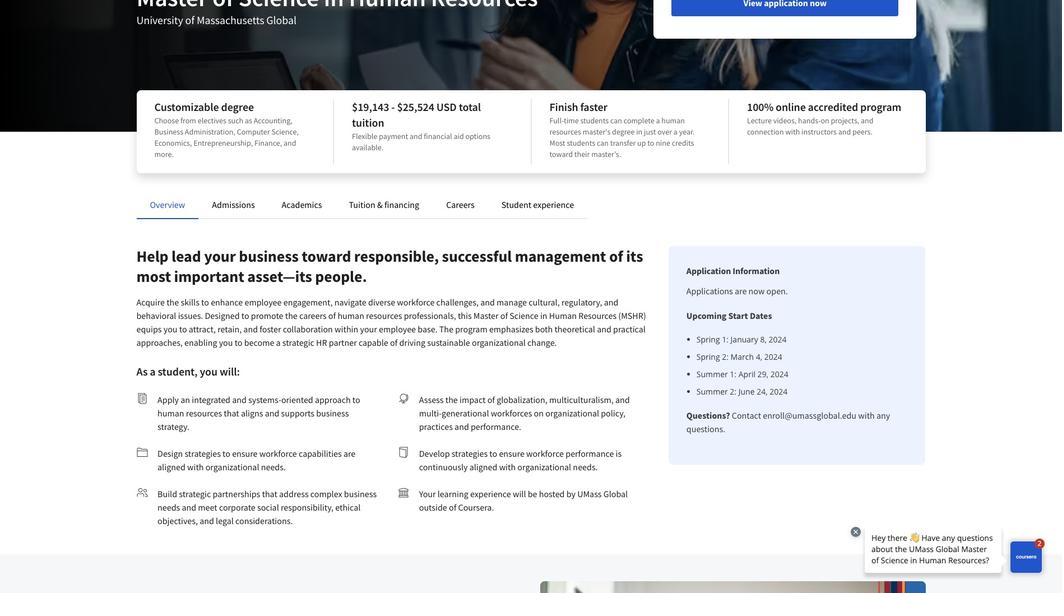 Task type: locate. For each thing, give the bounding box(es) containing it.
2 horizontal spatial you
[[219, 337, 233, 348]]

as
[[245, 116, 252, 126]]

of inside your learning experience will be hosted by umass global outside of coursera.
[[449, 502, 457, 513]]

summer for summer 1: april 29, 2024
[[697, 369, 728, 380]]

human up over
[[662, 116, 685, 126]]

0 horizontal spatial in
[[541, 310, 548, 321]]

become
[[244, 337, 274, 348]]

in inside acquire the skills to enhance employee engagement, navigate diverse workforce challenges, and manage cultural, regulatory, and behavioral issues. designed to promote the careers of human resources professionals, this master of science in human resources (mshr) equips you to attract, retain, and foster collaboration within your employee base. the program emphasizes both theoretical and practical approaches, enabling you to become a strategic hr partner capable of driving sustainable organizational change.
[[541, 310, 548, 321]]

with down videos,
[[786, 127, 801, 137]]

of left its
[[610, 246, 624, 266]]

experience
[[534, 199, 574, 210], [471, 489, 511, 500]]

economics,
[[155, 138, 192, 148]]

0 horizontal spatial strategic
[[179, 489, 211, 500]]

1 horizontal spatial 2:
[[730, 386, 737, 397]]

workforce inside develop strategies to ensure workforce performance is continuously aligned with organizational needs.
[[527, 448, 564, 459]]

1 horizontal spatial degree
[[613, 127, 635, 137]]

to up 'partnerships'
[[223, 448, 230, 459]]

1 horizontal spatial experience
[[534, 199, 574, 210]]

2 vertical spatial resources
[[186, 408, 222, 419]]

student experience
[[502, 199, 574, 210]]

resources
[[579, 310, 617, 321]]

and up "aligns"
[[232, 394, 247, 406]]

needs. inside develop strategies to ensure workforce performance is continuously aligned with organizational needs.
[[573, 462, 598, 473]]

1 vertical spatial that
[[262, 489, 278, 500]]

1 horizontal spatial resources
[[366, 310, 402, 321]]

with inside contact enroll@umassglobal.edu with any questions.
[[859, 410, 875, 421]]

1 horizontal spatial in
[[637, 127, 643, 137]]

spring inside list item
[[697, 334, 721, 345]]

1 horizontal spatial aligned
[[470, 462, 498, 473]]

-
[[392, 100, 395, 114]]

human up strategy.
[[158, 408, 184, 419]]

1 vertical spatial students
[[567, 138, 596, 148]]

academics link
[[282, 199, 322, 210]]

program up peers.
[[861, 100, 902, 114]]

umass
[[578, 489, 602, 500]]

of up emphasizes
[[501, 310, 508, 321]]

1 horizontal spatial on
[[821, 116, 830, 126]]

start
[[729, 310, 749, 321]]

2024 for summer 1: april 29, 2024
[[771, 369, 789, 380]]

you left will:
[[200, 365, 218, 379]]

with up meet
[[187, 462, 204, 473]]

the up collaboration
[[285, 310, 298, 321]]

2 vertical spatial business
[[344, 489, 377, 500]]

a right as
[[150, 365, 156, 379]]

summer 1: april 29, 2024 list item
[[697, 369, 908, 380]]

1 vertical spatial experience
[[471, 489, 511, 500]]

with inside 100% online accredited program lecture videos, hands-on projects, and connection with instructors and peers.
[[786, 127, 801, 137]]

the for assess
[[446, 394, 458, 406]]

toward down most
[[550, 149, 573, 159]]

design strategies to ensure workforce capabilities are aligned with organizational needs.
[[158, 448, 356, 473]]

2: inside spring 2: march 4, 2024 'list item'
[[723, 352, 729, 362]]

ensure inside the design strategies to ensure workforce capabilities are aligned with organizational needs.
[[232, 448, 258, 459]]

this
[[458, 310, 472, 321]]

applications are now open.
[[687, 285, 789, 297]]

that
[[224, 408, 239, 419], [262, 489, 278, 500]]

1 summer from the top
[[697, 369, 728, 380]]

issues.
[[178, 310, 203, 321]]

workforce for design strategies to ensure workforce capabilities are aligned with organizational needs.
[[260, 448, 297, 459]]

0 vertical spatial strategic
[[283, 337, 315, 348]]

2 horizontal spatial resources
[[550, 127, 582, 137]]

peers.
[[853, 127, 873, 137]]

spring down upcoming
[[697, 334, 721, 345]]

finish faster full-time students can complete a human resources master's degree in just over a year. most students can transfer up to nine credits toward their master's.
[[550, 100, 695, 159]]

careers
[[447, 199, 475, 210]]

2024
[[769, 334, 787, 345], [765, 352, 783, 362], [771, 369, 789, 380], [770, 386, 788, 397]]

24,
[[757, 386, 768, 397]]

aligned right continuously on the left of page
[[470, 462, 498, 473]]

payment
[[379, 131, 408, 141]]

the up generational
[[446, 394, 458, 406]]

toward up the engagement,
[[302, 246, 351, 266]]

admissions
[[212, 199, 255, 210]]

100% online accredited program lecture videos, hands-on projects, and connection with instructors and peers.
[[748, 100, 902, 137]]

0 vertical spatial toward
[[550, 149, 573, 159]]

science
[[510, 310, 539, 321]]

university of massachusetts global
[[137, 13, 297, 27]]

to inside finish faster full-time students can complete a human resources master's degree in just over a year. most students can transfer up to nine credits toward their master's.
[[648, 138, 655, 148]]

experience up coursera.
[[471, 489, 511, 500]]

1 vertical spatial toward
[[302, 246, 351, 266]]

ethical
[[336, 502, 361, 513]]

0 horizontal spatial human
[[158, 408, 184, 419]]

partner
[[329, 337, 357, 348]]

to down 'performance.' on the bottom of the page
[[490, 448, 498, 459]]

0 horizontal spatial needs.
[[261, 462, 286, 473]]

your learning experience will be hosted by umass global outside of coursera.
[[419, 489, 628, 513]]

most
[[137, 266, 171, 287]]

1 vertical spatial program
[[456, 324, 488, 335]]

0 vertical spatial program
[[861, 100, 902, 114]]

with left any
[[859, 410, 875, 421]]

continuously
[[419, 462, 468, 473]]

program inside 100% online accredited program lecture videos, hands-on projects, and connection with instructors and peers.
[[861, 100, 902, 114]]

strategies inside the design strategies to ensure workforce capabilities are aligned with organizational needs.
[[185, 448, 221, 459]]

2024 for spring 1: january 8, 2024
[[769, 334, 787, 345]]

0 vertical spatial are
[[735, 285, 747, 297]]

1 vertical spatial summer
[[697, 386, 728, 397]]

help lead your business toward responsible, successful management of its most important asset—its people.
[[137, 246, 644, 287]]

degree inside finish faster full-time students can complete a human resources master's degree in just over a year. most students can transfer up to nine credits toward their master's.
[[613, 127, 635, 137]]

1 horizontal spatial employee
[[379, 324, 416, 335]]

1 vertical spatial global
[[604, 489, 628, 500]]

0 vertical spatial resources
[[550, 127, 582, 137]]

the inside assess the impact of globalization, multiculturalism, and multi-generational workforces on organizational policy, practices and performance.
[[446, 394, 458, 406]]

1 vertical spatial business
[[316, 408, 349, 419]]

0 horizontal spatial 2:
[[723, 352, 729, 362]]

0 horizontal spatial strategies
[[185, 448, 221, 459]]

and down science,
[[284, 138, 296, 148]]

1 horizontal spatial workforce
[[397, 297, 435, 308]]

your right lead
[[204, 246, 236, 266]]

0 horizontal spatial program
[[456, 324, 488, 335]]

spring 2: march 4, 2024 list item
[[697, 351, 908, 363]]

2 horizontal spatial the
[[446, 394, 458, 406]]

2024 inside 'list item'
[[765, 352, 783, 362]]

the
[[167, 297, 179, 308], [285, 310, 298, 321], [446, 394, 458, 406]]

2: left june
[[730, 386, 737, 397]]

are right capabilities
[[344, 448, 356, 459]]

in left just
[[637, 127, 643, 137]]

workforce left capabilities
[[260, 448, 297, 459]]

acquire
[[137, 297, 165, 308]]

2 summer from the top
[[697, 386, 728, 397]]

supports
[[281, 408, 315, 419]]

2: for summer
[[730, 386, 737, 397]]

1 horizontal spatial that
[[262, 489, 278, 500]]

resources inside finish faster full-time students can complete a human resources master's degree in just over a year. most students can transfer up to nine credits toward their master's.
[[550, 127, 582, 137]]

2 horizontal spatial workforce
[[527, 448, 564, 459]]

0 horizontal spatial workforce
[[260, 448, 297, 459]]

1: left the april
[[730, 369, 737, 380]]

in
[[637, 127, 643, 137], [541, 310, 548, 321]]

spring for spring 1: january 8, 2024
[[697, 334, 721, 345]]

1 horizontal spatial program
[[861, 100, 902, 114]]

challenges,
[[437, 297, 479, 308]]

the left skills
[[167, 297, 179, 308]]

1 horizontal spatial you
[[200, 365, 218, 379]]

2024 right 29,
[[771, 369, 789, 380]]

list
[[691, 334, 908, 398]]

1 horizontal spatial your
[[360, 324, 377, 335]]

2024 right 24,
[[770, 386, 788, 397]]

successful
[[442, 246, 512, 266]]

0 horizontal spatial can
[[597, 138, 609, 148]]

you
[[164, 324, 178, 335], [219, 337, 233, 348], [200, 365, 218, 379]]

business inside "apply an integrated and systems-oriented approach to human resources that aligns and supports business strategy."
[[316, 408, 349, 419]]

can up master's
[[611, 116, 623, 126]]

1 vertical spatial degree
[[613, 127, 635, 137]]

2024 inside list item
[[771, 369, 789, 380]]

strategies inside develop strategies to ensure workforce performance is continuously aligned with organizational needs.
[[452, 448, 488, 459]]

needs. down performance
[[573, 462, 598, 473]]

spring left march on the bottom of the page
[[697, 352, 721, 362]]

2 needs. from the left
[[573, 462, 598, 473]]

1 vertical spatial employee
[[379, 324, 416, 335]]

that inside build strategic partnerships that address complex business needs and meet corporate social responsibility, ethical objectives, and legal considerations.
[[262, 489, 278, 500]]

0 vertical spatial can
[[611, 116, 623, 126]]

ensure down 'performance.' on the bottom of the page
[[499, 448, 525, 459]]

to right the up
[[648, 138, 655, 148]]

workforce inside the design strategies to ensure workforce capabilities are aligned with organizational needs.
[[260, 448, 297, 459]]

1: inside list item
[[723, 334, 729, 345]]

business
[[239, 246, 299, 266], [316, 408, 349, 419], [344, 489, 377, 500]]

1 needs. from the left
[[261, 462, 286, 473]]

0 vertical spatial that
[[224, 408, 239, 419]]

1 strategies from the left
[[185, 448, 221, 459]]

0 vertical spatial in
[[637, 127, 643, 137]]

help
[[137, 246, 169, 266]]

employee up driving
[[379, 324, 416, 335]]

spring inside 'list item'
[[697, 352, 721, 362]]

resources down time
[[550, 127, 582, 137]]

0 vertical spatial degree
[[221, 100, 254, 114]]

degree up transfer
[[613, 127, 635, 137]]

just
[[644, 127, 656, 137]]

workforce inside acquire the skills to enhance employee engagement, navigate diverse workforce challenges, and manage cultural, regulatory, and behavioral issues. designed to promote the careers of human resources professionals, this master of science in human resources (mshr) equips you to attract, retain, and foster collaboration within your employee base. the program emphasizes both theoretical and practical approaches, enabling you to become a strategic hr partner capable of driving sustainable organizational change.
[[397, 297, 435, 308]]

with inside develop strategies to ensure workforce performance is continuously aligned with organizational needs.
[[500, 462, 516, 473]]

experience right student
[[534, 199, 574, 210]]

strategies right design
[[185, 448, 221, 459]]

enroll@umassglobal.edu
[[763, 410, 857, 421]]

on up instructors
[[821, 116, 830, 126]]

needs. inside the design strategies to ensure workforce capabilities are aligned with organizational needs.
[[261, 462, 286, 473]]

upcoming
[[687, 310, 727, 321]]

of inside assess the impact of globalization, multiculturalism, and multi-generational workforces on organizational policy, practices and performance.
[[488, 394, 495, 406]]

legal
[[216, 515, 234, 527]]

1 horizontal spatial strategies
[[452, 448, 488, 459]]

2024 right 8,
[[769, 334, 787, 345]]

toward
[[550, 149, 573, 159], [302, 246, 351, 266]]

0 horizontal spatial your
[[204, 246, 236, 266]]

strategies up continuously on the left of page
[[452, 448, 488, 459]]

ensure inside develop strategies to ensure workforce performance is continuously aligned with organizational needs.
[[499, 448, 525, 459]]

that up "social"
[[262, 489, 278, 500]]

global right massachusetts
[[267, 13, 297, 27]]

and down projects,
[[839, 127, 852, 137]]

resources down the "diverse"
[[366, 310, 402, 321]]

in up 'both'
[[541, 310, 548, 321]]

0 vertical spatial your
[[204, 246, 236, 266]]

1 horizontal spatial needs.
[[573, 462, 598, 473]]

1 vertical spatial your
[[360, 324, 377, 335]]

application information
[[687, 265, 780, 277]]

1 ensure from the left
[[232, 448, 258, 459]]

0 horizontal spatial toward
[[302, 246, 351, 266]]

1: for summer
[[730, 369, 737, 380]]

workforces
[[491, 408, 533, 419]]

1 vertical spatial 1:
[[730, 369, 737, 380]]

accounting,
[[254, 116, 293, 126]]

online
[[776, 100, 806, 114]]

and down the resources
[[597, 324, 612, 335]]

corporate
[[219, 502, 256, 513]]

organizational
[[472, 337, 526, 348], [546, 408, 600, 419], [206, 462, 259, 473], [518, 462, 572, 473]]

2: left march on the bottom of the page
[[723, 352, 729, 362]]

students up the their
[[567, 138, 596, 148]]

and down meet
[[200, 515, 214, 527]]

credits
[[672, 138, 695, 148]]

to right approach
[[353, 394, 360, 406]]

that left "aligns"
[[224, 408, 239, 419]]

human inside acquire the skills to enhance employee engagement, navigate diverse workforce challenges, and manage cultural, regulatory, and behavioral issues. designed to promote the careers of human resources professionals, this master of science in human resources (mshr) equips you to attract, retain, and foster collaboration within your employee base. the program emphasizes both theoretical and practical approaches, enabling you to become a strategic hr partner capable of driving sustainable organizational change.
[[338, 310, 365, 321]]

global right umass
[[604, 489, 628, 500]]

0 horizontal spatial employee
[[245, 297, 282, 308]]

organizational up 'partnerships'
[[206, 462, 259, 473]]

2 vertical spatial human
[[158, 408, 184, 419]]

0 horizontal spatial are
[[344, 448, 356, 459]]

outside
[[419, 502, 447, 513]]

organizational down emphasizes
[[472, 337, 526, 348]]

theoretical
[[555, 324, 596, 335]]

of right university
[[185, 13, 195, 27]]

build strategic partnerships that address complex business needs and meet corporate social responsibility, ethical objectives, and legal considerations.
[[158, 489, 377, 527]]

4,
[[756, 352, 763, 362]]

summer inside list item
[[697, 369, 728, 380]]

and up the resources
[[604, 297, 619, 308]]

total
[[459, 100, 481, 114]]

0 vertical spatial you
[[164, 324, 178, 335]]

professionals,
[[404, 310, 456, 321]]

1 vertical spatial on
[[534, 408, 544, 419]]

1 horizontal spatial 1:
[[730, 369, 737, 380]]

both
[[536, 324, 553, 335]]

human inside finish faster full-time students can complete a human resources master's degree in just over a year. most students can transfer up to nine credits toward their master's.
[[662, 116, 685, 126]]

experience inside your learning experience will be hosted by umass global outside of coursera.
[[471, 489, 511, 500]]

program down this
[[456, 324, 488, 335]]

available.
[[352, 142, 384, 153]]

1 vertical spatial resources
[[366, 310, 402, 321]]

the
[[440, 324, 454, 335]]

1 horizontal spatial toward
[[550, 149, 573, 159]]

0 vertical spatial on
[[821, 116, 830, 126]]

2 ensure from the left
[[499, 448, 525, 459]]

summer down spring 2: march 4, 2024
[[697, 369, 728, 380]]

on down globalization, on the bottom of the page
[[534, 408, 544, 419]]

and up become
[[244, 324, 258, 335]]

2024 right 4,
[[765, 352, 783, 362]]

your up capable
[[360, 324, 377, 335]]

employee up promote
[[245, 297, 282, 308]]

0 vertical spatial business
[[239, 246, 299, 266]]

needs. up address
[[261, 462, 286, 473]]

retain,
[[218, 324, 242, 335]]

1 vertical spatial are
[[344, 448, 356, 459]]

1 horizontal spatial strategic
[[283, 337, 315, 348]]

0 vertical spatial 1:
[[723, 334, 729, 345]]

2: inside summer 2: june 24, 2024 list item
[[730, 386, 737, 397]]

human down navigate
[[338, 310, 365, 321]]

summer 2: june 24, 2024 list item
[[697, 386, 908, 398]]

1 vertical spatial in
[[541, 310, 548, 321]]

1: left january
[[723, 334, 729, 345]]

0 horizontal spatial you
[[164, 324, 178, 335]]

resources for an
[[186, 408, 222, 419]]

students up master's
[[581, 116, 609, 126]]

1 vertical spatial can
[[597, 138, 609, 148]]

student,
[[158, 365, 198, 379]]

you up approaches,
[[164, 324, 178, 335]]

0 vertical spatial global
[[267, 13, 297, 27]]

spring 1: january 8, 2024
[[697, 334, 787, 345]]

summer for summer 2: june 24, 2024
[[697, 386, 728, 397]]

0 horizontal spatial degree
[[221, 100, 254, 114]]

contact enroll@umassglobal.edu with any questions.
[[687, 410, 891, 435]]

1 horizontal spatial ensure
[[499, 448, 525, 459]]

aligned
[[158, 462, 186, 473], [470, 462, 498, 473]]

0 vertical spatial the
[[167, 297, 179, 308]]

and down systems-
[[265, 408, 280, 419]]

0 horizontal spatial 1:
[[723, 334, 729, 345]]

more.
[[155, 149, 174, 159]]

tuition
[[352, 116, 385, 130]]

strategic down collaboration
[[283, 337, 315, 348]]

strategic up meet
[[179, 489, 211, 500]]

organizational up hosted
[[518, 462, 572, 473]]

0 horizontal spatial resources
[[186, 408, 222, 419]]

your inside help lead your business toward responsible, successful management of its most important asset—its people.
[[204, 246, 236, 266]]

2 horizontal spatial human
[[662, 116, 685, 126]]

most
[[550, 138, 566, 148]]

business inside build strategic partnerships that address complex business needs and meet corporate social responsibility, ethical objectives, and legal considerations.
[[344, 489, 377, 500]]

2 vertical spatial you
[[200, 365, 218, 379]]

their
[[575, 149, 590, 159]]

human for an
[[158, 408, 184, 419]]

1 aligned from the left
[[158, 462, 186, 473]]

0 horizontal spatial ensure
[[232, 448, 258, 459]]

1 vertical spatial 2:
[[730, 386, 737, 397]]

a inside acquire the skills to enhance employee engagement, navigate diverse workforce challenges, and manage cultural, regulatory, and behavioral issues. designed to promote the careers of human resources professionals, this master of science in human resources (mshr) equips you to attract, retain, and foster collaboration within your employee base. the program emphasizes both theoretical and practical approaches, enabling you to become a strategic hr partner capable of driving sustainable organizational change.
[[276, 337, 281, 348]]

0 horizontal spatial the
[[167, 297, 179, 308]]

organizational down multiculturalism,
[[546, 408, 600, 419]]

1 horizontal spatial can
[[611, 116, 623, 126]]

of right impact
[[488, 394, 495, 406]]

with up will
[[500, 462, 516, 473]]

are left the now
[[735, 285, 747, 297]]

human
[[662, 116, 685, 126], [338, 310, 365, 321], [158, 408, 184, 419]]

1 vertical spatial strategic
[[179, 489, 211, 500]]

now
[[749, 285, 765, 297]]

ensure down "aligns"
[[232, 448, 258, 459]]

of
[[185, 13, 195, 27], [610, 246, 624, 266], [329, 310, 336, 321], [501, 310, 508, 321], [390, 337, 398, 348], [488, 394, 495, 406], [449, 502, 457, 513]]

2 aligned from the left
[[470, 462, 498, 473]]

workforce up 'professionals,'
[[397, 297, 435, 308]]

a down foster
[[276, 337, 281, 348]]

of down learning
[[449, 502, 457, 513]]

skills
[[181, 297, 200, 308]]

0 vertical spatial 2:
[[723, 352, 729, 362]]

resources inside "apply an integrated and systems-oriented approach to human resources that aligns and supports business strategy."
[[186, 408, 222, 419]]

degree up such
[[221, 100, 254, 114]]

and left financial
[[410, 131, 423, 141]]

summer up questions?
[[697, 386, 728, 397]]

0 vertical spatial summer
[[697, 369, 728, 380]]

careers
[[300, 310, 327, 321]]

2 vertical spatial the
[[446, 394, 458, 406]]

strategies for aligned
[[452, 448, 488, 459]]

you down "retain,"
[[219, 337, 233, 348]]

0 horizontal spatial on
[[534, 408, 544, 419]]

0 vertical spatial experience
[[534, 199, 574, 210]]

human inside "apply an integrated and systems-oriented approach to human resources that aligns and supports business strategy."
[[158, 408, 184, 419]]

2 strategies from the left
[[452, 448, 488, 459]]

1 spring from the top
[[697, 334, 721, 345]]

the for acquire
[[167, 297, 179, 308]]

29,
[[758, 369, 769, 380]]

0 vertical spatial spring
[[697, 334, 721, 345]]

ensure for organizational
[[232, 448, 258, 459]]

summer inside list item
[[697, 386, 728, 397]]

list containing spring 1: january 8, 2024
[[691, 334, 908, 398]]

2 spring from the top
[[697, 352, 721, 362]]

0 horizontal spatial experience
[[471, 489, 511, 500]]

1 vertical spatial the
[[285, 310, 298, 321]]

and inside $19,143 - $25,524 usd total tuition flexible payment and financial aid options available.
[[410, 131, 423, 141]]

1 horizontal spatial human
[[338, 310, 365, 321]]

promote
[[251, 310, 284, 321]]

workforce up hosted
[[527, 448, 564, 459]]

global
[[267, 13, 297, 27], [604, 489, 628, 500]]

1: inside list item
[[730, 369, 737, 380]]

usd
[[437, 100, 457, 114]]

ensure for with
[[499, 448, 525, 459]]

1 vertical spatial spring
[[697, 352, 721, 362]]

0 vertical spatial human
[[662, 116, 685, 126]]



Task type: vqa. For each thing, say whether or not it's contained in the screenshot.
world
no



Task type: describe. For each thing, give the bounding box(es) containing it.
multiculturalism,
[[550, 394, 614, 406]]

with inside the design strategies to ensure workforce capabilities are aligned with organizational needs.
[[187, 462, 204, 473]]

0 horizontal spatial global
[[267, 13, 297, 27]]

your inside acquire the skills to enhance employee engagement, navigate diverse workforce challenges, and manage cultural, regulatory, and behavioral issues. designed to promote the careers of human resources professionals, this master of science in human resources (mshr) equips you to attract, retain, and foster collaboration within your employee base. the program emphasizes both theoretical and practical approaches, enabling you to become a strategic hr partner capable of driving sustainable organizational change.
[[360, 324, 377, 335]]

up
[[638, 138, 646, 148]]

instructors
[[802, 127, 837, 137]]

january
[[731, 334, 759, 345]]

on inside assess the impact of globalization, multiculturalism, and multi-generational workforces on organizational policy, practices and performance.
[[534, 408, 544, 419]]

spring 1: january 8, 2024 list item
[[697, 334, 908, 346]]

on inside 100% online accredited program lecture videos, hands-on projects, and connection with instructors and peers.
[[821, 116, 830, 126]]

foster
[[260, 324, 281, 335]]

objectives,
[[158, 515, 198, 527]]

full-
[[550, 116, 564, 126]]

to inside develop strategies to ensure workforce performance is continuously aligned with organizational needs.
[[490, 448, 498, 459]]

human for faster
[[662, 116, 685, 126]]

1 vertical spatial you
[[219, 337, 233, 348]]

0 vertical spatial employee
[[245, 297, 282, 308]]

an
[[181, 394, 190, 406]]

business inside help lead your business toward responsible, successful management of its most important asset—its people.
[[239, 246, 299, 266]]

master's
[[583, 127, 611, 137]]

customizable
[[155, 100, 219, 114]]

spring 2: march 4, 2024
[[697, 352, 783, 362]]

to down issues.
[[179, 324, 187, 335]]

and up objectives, at bottom left
[[182, 502, 196, 513]]

program inside acquire the skills to enhance employee engagement, navigate diverse workforce challenges, and manage cultural, regulatory, and behavioral issues. designed to promote the careers of human resources professionals, this master of science in human resources (mshr) equips you to attract, retain, and foster collaboration within your employee base. the program emphasizes both theoretical and practical approaches, enabling you to become a strategic hr partner capable of driving sustainable organizational change.
[[456, 324, 488, 335]]

projects,
[[832, 116, 860, 126]]

asset—its
[[248, 266, 312, 287]]

your
[[419, 489, 436, 500]]

aid
[[454, 131, 464, 141]]

to right skills
[[201, 297, 209, 308]]

are inside the design strategies to ensure workforce capabilities are aligned with organizational needs.
[[344, 448, 356, 459]]

overview
[[150, 199, 185, 210]]

human
[[550, 310, 577, 321]]

of inside help lead your business toward responsible, successful management of its most important asset—its people.
[[610, 246, 624, 266]]

toward inside finish faster full-time students can complete a human resources master's degree in just over a year. most students can transfer up to nine credits toward their master's.
[[550, 149, 573, 159]]

responsibility,
[[281, 502, 334, 513]]

8,
[[761, 334, 767, 345]]

base.
[[418, 324, 438, 335]]

master
[[474, 310, 499, 321]]

information
[[733, 265, 780, 277]]

to up "retain,"
[[242, 310, 249, 321]]

choose
[[155, 116, 179, 126]]

finish
[[550, 100, 579, 114]]

performance
[[566, 448, 614, 459]]

meet
[[198, 502, 217, 513]]

2: for spring
[[723, 352, 729, 362]]

flexible
[[352, 131, 378, 141]]

attract,
[[189, 324, 216, 335]]

and down generational
[[455, 421, 469, 432]]

generational
[[442, 408, 489, 419]]

needs
[[158, 502, 180, 513]]

strategic inside acquire the skills to enhance employee engagement, navigate diverse workforce challenges, and manage cultural, regulatory, and behavioral issues. designed to promote the careers of human resources professionals, this master of science in human resources (mshr) equips you to attract, retain, and foster collaboration within your employee base. the program emphasizes both theoretical and practical approaches, enabling you to become a strategic hr partner capable of driving sustainable organizational change.
[[283, 337, 315, 348]]

(mshr)
[[619, 310, 647, 321]]

degree inside "customizable degree choose from electives such as accounting, business administration, computer science, economics, entrepreneurship, finance, and more."
[[221, 100, 254, 114]]

1 horizontal spatial the
[[285, 310, 298, 321]]

as
[[137, 365, 148, 379]]

oriented
[[281, 394, 313, 406]]

strategies for with
[[185, 448, 221, 459]]

integrated
[[192, 394, 231, 406]]

march
[[731, 352, 754, 362]]

sustainable
[[428, 337, 470, 348]]

entrepreneurship,
[[194, 138, 253, 148]]

performance.
[[471, 421, 522, 432]]

resources inside acquire the skills to enhance employee engagement, navigate diverse workforce challenges, and manage cultural, regulatory, and behavioral issues. designed to promote the careers of human resources professionals, this master of science in human resources (mshr) equips you to attract, retain, and foster collaboration within your employee base. the program emphasizes both theoretical and practical approaches, enabling you to become a strategic hr partner capable of driving sustainable organizational change.
[[366, 310, 402, 321]]

accredited
[[809, 100, 859, 114]]

partnerships
[[213, 489, 260, 500]]

assess
[[419, 394, 444, 406]]

of left driving
[[390, 337, 398, 348]]

global inside your learning experience will be hosted by umass global outside of coursera.
[[604, 489, 628, 500]]

strategy.
[[158, 421, 190, 432]]

organizational inside the design strategies to ensure workforce capabilities are aligned with organizational needs.
[[206, 462, 259, 473]]

2024 for spring 2: march 4, 2024
[[765, 352, 783, 362]]

systems-
[[249, 394, 282, 406]]

0 vertical spatial students
[[581, 116, 609, 126]]

&
[[377, 199, 383, 210]]

resources for faster
[[550, 127, 582, 137]]

aligned inside develop strategies to ensure workforce performance is continuously aligned with organizational needs.
[[470, 462, 498, 473]]

business
[[155, 127, 183, 137]]

to down "retain,"
[[235, 337, 243, 348]]

enabling
[[185, 337, 217, 348]]

2024 for summer 2: june 24, 2024
[[770, 386, 788, 397]]

in inside finish faster full-time students can complete a human resources master's degree in just over a year. most students can transfer up to nine credits toward their master's.
[[637, 127, 643, 137]]

management
[[515, 246, 607, 266]]

tuition & financing link
[[349, 199, 420, 210]]

develop
[[419, 448, 450, 459]]

and up the policy,
[[616, 394, 630, 406]]

science,
[[272, 127, 299, 137]]

such
[[228, 116, 244, 126]]

important
[[174, 266, 244, 287]]

to inside the design strategies to ensure workforce capabilities are aligned with organizational needs.
[[223, 448, 230, 459]]

of right careers
[[329, 310, 336, 321]]

acquire the skills to enhance employee engagement, navigate diverse workforce challenges, and manage cultural, regulatory, and behavioral issues. designed to promote the careers of human resources professionals, this master of science in human resources (mshr) equips you to attract, retain, and foster collaboration within your employee base. the program emphasizes both theoretical and practical approaches, enabling you to become a strategic hr partner capable of driving sustainable organizational change.
[[137, 297, 647, 348]]

customizable degree choose from electives such as accounting, business administration, computer science, economics, entrepreneurship, finance, and more.
[[155, 100, 299, 159]]

to inside "apply an integrated and systems-oriented approach to human resources that aligns and supports business strategy."
[[353, 394, 360, 406]]

organizational inside acquire the skills to enhance employee engagement, navigate diverse workforce challenges, and manage cultural, regulatory, and behavioral issues. designed to promote the careers of human resources professionals, this master of science in human resources (mshr) equips you to attract, retain, and foster collaboration within your employee base. the program emphasizes both theoretical and practical approaches, enabling you to become a strategic hr partner capable of driving sustainable organizational change.
[[472, 337, 526, 348]]

lead
[[172, 246, 201, 266]]

multi-
[[419, 408, 442, 419]]

driving
[[400, 337, 426, 348]]

social
[[257, 502, 279, 513]]

and up peers.
[[862, 116, 874, 126]]

careers link
[[447, 199, 475, 210]]

that inside "apply an integrated and systems-oriented approach to human resources that aligns and supports business strategy."
[[224, 408, 239, 419]]

overview link
[[150, 199, 185, 210]]

and up master
[[481, 297, 495, 308]]

faster
[[581, 100, 608, 114]]

and inside "customizable degree choose from electives such as accounting, business administration, computer science, economics, entrepreneurship, finance, and more."
[[284, 138, 296, 148]]

considerations.
[[236, 515, 293, 527]]

admissions link
[[212, 199, 255, 210]]

address
[[279, 489, 309, 500]]

$19,143
[[352, 100, 389, 114]]

designed
[[205, 310, 240, 321]]

toward inside help lead your business toward responsible, successful management of its most important asset—its people.
[[302, 246, 351, 266]]

organizational inside assess the impact of globalization, multiculturalism, and multi-generational workforces on organizational policy, practices and performance.
[[546, 408, 600, 419]]

student experience link
[[502, 199, 574, 210]]

navigate
[[335, 297, 367, 308]]

workforce for develop strategies to ensure workforce performance is continuously aligned with organizational needs.
[[527, 448, 564, 459]]

year.
[[680, 127, 695, 137]]

financing
[[385, 199, 420, 210]]

tuition
[[349, 199, 376, 210]]

aligns
[[241, 408, 263, 419]]

a right over
[[674, 127, 678, 137]]

massachusetts
[[197, 13, 264, 27]]

complete
[[624, 116, 655, 126]]

organizational inside develop strategies to ensure workforce performance is continuously aligned with organizational needs.
[[518, 462, 572, 473]]

hr
[[316, 337, 327, 348]]

upcoming start dates
[[687, 310, 773, 321]]

100%
[[748, 100, 774, 114]]

equips
[[137, 324, 162, 335]]

a up over
[[657, 116, 660, 126]]

aligned inside the design strategies to ensure workforce capabilities are aligned with organizational needs.
[[158, 462, 186, 473]]

1 horizontal spatial are
[[735, 285, 747, 297]]

practical
[[614, 324, 646, 335]]

spring for spring 2: march 4, 2024
[[697, 352, 721, 362]]

1: for spring
[[723, 334, 729, 345]]

strategic inside build strategic partnerships that address complex business needs and meet corporate social responsibility, ethical objectives, and legal considerations.
[[179, 489, 211, 500]]



